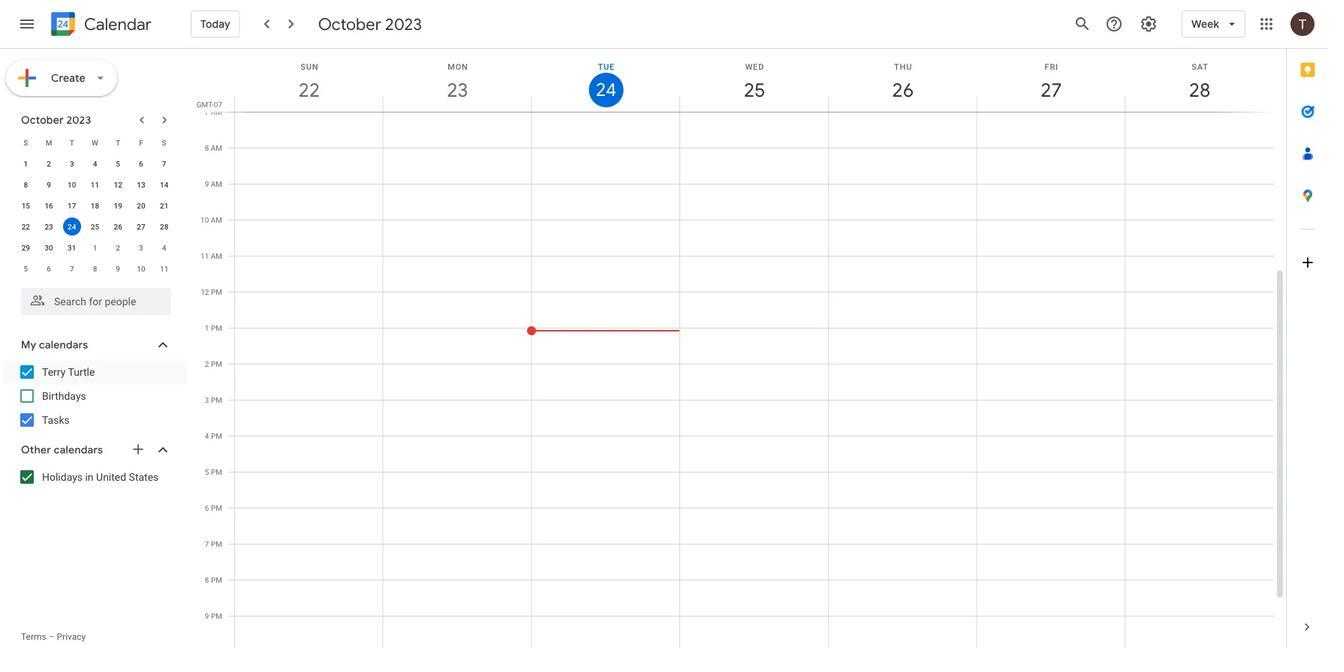 Task type: locate. For each thing, give the bounding box(es) containing it.
24 column header
[[531, 49, 680, 112]]

holidays in united states
[[42, 471, 159, 483]]

t
[[70, 138, 74, 147], [116, 138, 120, 147]]

0 vertical spatial calendars
[[39, 339, 88, 352]]

19
[[114, 201, 122, 210]]

25 element
[[86, 218, 104, 236]]

21 element
[[155, 197, 173, 215]]

pm down 6 pm
[[211, 540, 222, 549]]

october 2023 up sun
[[318, 14, 422, 35]]

17 element
[[63, 197, 81, 215]]

0 vertical spatial 12
[[114, 180, 122, 189]]

7 down 31 element
[[70, 264, 74, 273]]

0 horizontal spatial 28
[[160, 222, 168, 231]]

pm for 6 pm
[[211, 504, 222, 513]]

10
[[68, 180, 76, 189], [200, 215, 209, 224], [137, 264, 145, 273]]

11 up 18
[[91, 180, 99, 189]]

calendars
[[39, 339, 88, 352], [54, 444, 103, 457]]

10 element
[[63, 176, 81, 194]]

create
[[51, 71, 85, 85]]

october 2023 up m
[[21, 113, 91, 127]]

calendars for my calendars
[[39, 339, 88, 352]]

1 vertical spatial 2
[[116, 243, 120, 252]]

2 up november 9 element
[[116, 243, 120, 252]]

9
[[205, 179, 209, 188], [47, 180, 51, 189], [116, 264, 120, 273], [205, 612, 209, 621]]

1 horizontal spatial 23
[[446, 78, 467, 102]]

pm down 8 pm
[[211, 612, 222, 621]]

12 inside row group
[[114, 180, 122, 189]]

week button
[[1182, 6, 1245, 42]]

pm for 1 pm
[[211, 324, 222, 333]]

row up 18 element
[[14, 174, 176, 195]]

22 element
[[17, 218, 35, 236]]

1 vertical spatial 10
[[200, 215, 209, 224]]

calendars up in
[[54, 444, 103, 457]]

am
[[211, 107, 222, 116], [211, 143, 222, 152], [211, 179, 222, 188], [211, 215, 222, 224], [211, 251, 222, 261]]

23 up 30
[[45, 222, 53, 231]]

row group
[[14, 153, 176, 279]]

13 element
[[132, 176, 150, 194]]

2 vertical spatial 2
[[205, 360, 209, 369]]

11 down 10 am
[[200, 251, 209, 261]]

2 horizontal spatial 10
[[200, 215, 209, 224]]

1 for november 1 element
[[93, 243, 97, 252]]

2 horizontal spatial 11
[[200, 251, 209, 261]]

1 horizontal spatial 1
[[93, 243, 97, 252]]

23 inside grid
[[45, 222, 53, 231]]

1 vertical spatial 25
[[91, 222, 99, 231]]

row up 11 'element'
[[14, 132, 176, 153]]

0 vertical spatial 22
[[297, 78, 319, 102]]

8 for the november 8 'element'
[[93, 264, 97, 273]]

22
[[297, 78, 319, 102], [22, 222, 30, 231]]

calendar element
[[48, 9, 152, 42]]

1 horizontal spatial 25
[[743, 78, 764, 102]]

1 vertical spatial 3
[[139, 243, 143, 252]]

9 up 10 am
[[205, 179, 209, 188]]

0 vertical spatial october 2023
[[318, 14, 422, 35]]

8 up 9 am
[[205, 143, 209, 152]]

2 horizontal spatial 2
[[205, 360, 209, 369]]

5 for november 5 element
[[24, 264, 28, 273]]

0 vertical spatial october
[[318, 14, 381, 35]]

11 for 11 am
[[200, 251, 209, 261]]

0 vertical spatial 23
[[446, 78, 467, 102]]

3 up november 10 element at left top
[[139, 243, 143, 252]]

pm for 3 pm
[[211, 396, 222, 405]]

12
[[114, 180, 122, 189], [201, 288, 209, 297]]

0 horizontal spatial 12
[[114, 180, 122, 189]]

row
[[14, 132, 176, 153], [14, 153, 176, 174], [14, 174, 176, 195], [14, 195, 176, 216], [14, 216, 176, 237], [14, 237, 176, 258], [14, 258, 176, 279]]

26 down 19
[[114, 222, 122, 231]]

2 up 3 pm
[[205, 360, 209, 369]]

7 up 14 element
[[162, 159, 166, 168]]

26
[[891, 78, 913, 102], [114, 222, 122, 231]]

1 horizontal spatial 28
[[1188, 78, 1210, 102]]

1 horizontal spatial october 2023
[[318, 14, 422, 35]]

0 horizontal spatial 4
[[93, 159, 97, 168]]

2 horizontal spatial 1
[[205, 324, 209, 333]]

28
[[1188, 78, 1210, 102], [160, 222, 168, 231]]

pm for 2 pm
[[211, 360, 222, 369]]

4 up 5 pm
[[205, 432, 209, 441]]

4 down 28 element
[[162, 243, 166, 252]]

1 vertical spatial 11
[[200, 251, 209, 261]]

1 horizontal spatial 4
[[162, 243, 166, 252]]

november 4 element
[[155, 239, 173, 257]]

30 element
[[40, 239, 58, 257]]

0 horizontal spatial s
[[24, 138, 28, 147]]

6 row from the top
[[14, 237, 176, 258]]

0 horizontal spatial 27
[[137, 222, 145, 231]]

3 row from the top
[[14, 174, 176, 195]]

None search field
[[0, 282, 186, 315]]

pm up "1 pm"
[[211, 288, 222, 297]]

25 inside row group
[[91, 222, 99, 231]]

s left m
[[24, 138, 28, 147]]

12 inside grid
[[201, 288, 209, 297]]

3 pm from the top
[[211, 360, 222, 369]]

row up november 1 element
[[14, 216, 176, 237]]

1 vertical spatial october
[[21, 113, 64, 127]]

0 horizontal spatial 10
[[68, 180, 76, 189]]

main drawer image
[[18, 15, 36, 33]]

30
[[45, 243, 53, 252]]

tue
[[598, 62, 615, 71]]

0 horizontal spatial october 2023
[[21, 113, 91, 127]]

23 down mon
[[446, 78, 467, 102]]

pm for 8 pm
[[211, 576, 222, 585]]

0 vertical spatial 4
[[93, 159, 97, 168]]

october up sun
[[318, 14, 381, 35]]

4 pm from the top
[[211, 396, 222, 405]]

row down november 1 element
[[14, 258, 176, 279]]

1 vertical spatial october 2023
[[21, 113, 91, 127]]

pm down 3 pm
[[211, 432, 222, 441]]

9 for 9 pm
[[205, 612, 209, 621]]

0 horizontal spatial 26
[[114, 222, 122, 231]]

am up 9 am
[[211, 143, 222, 152]]

1 horizontal spatial 2
[[116, 243, 120, 252]]

27 down "fri"
[[1040, 78, 1061, 102]]

1 vertical spatial 2023
[[66, 113, 91, 127]]

2 vertical spatial 11
[[160, 264, 168, 273]]

10 am
[[200, 215, 222, 224]]

1 vertical spatial 28
[[160, 222, 168, 231]]

6 for november 6 element
[[47, 264, 51, 273]]

0 vertical spatial 10
[[68, 180, 76, 189]]

t left the f
[[116, 138, 120, 147]]

turtle
[[68, 366, 95, 378]]

am for 9 am
[[211, 179, 222, 188]]

2 horizontal spatial 3
[[205, 396, 209, 405]]

24 cell
[[60, 216, 83, 237]]

10 pm from the top
[[211, 612, 222, 621]]

25 down 18
[[91, 222, 99, 231]]

1 vertical spatial 23
[[45, 222, 53, 231]]

am for 8 am
[[211, 143, 222, 152]]

3 up '4 pm' at the left of the page
[[205, 396, 209, 405]]

1 horizontal spatial 11
[[160, 264, 168, 273]]

pm up 2 pm
[[211, 324, 222, 333]]

0 horizontal spatial october
[[21, 113, 64, 127]]

1 vertical spatial 6
[[47, 264, 51, 273]]

9 pm from the top
[[211, 576, 222, 585]]

2 vertical spatial 1
[[205, 324, 209, 333]]

27 inside row
[[137, 222, 145, 231]]

1 pm from the top
[[211, 288, 222, 297]]

0 vertical spatial 26
[[891, 78, 913, 102]]

0 vertical spatial 6
[[139, 159, 143, 168]]

pm down '4 pm' at the left of the page
[[211, 468, 222, 477]]

11 inside 11 'element'
[[91, 180, 99, 189]]

november 2 element
[[109, 239, 127, 257]]

2 vertical spatial 5
[[205, 468, 209, 477]]

pm for 9 pm
[[211, 612, 222, 621]]

11 inside november 11 element
[[160, 264, 168, 273]]

grid
[[192, 49, 1286, 649]]

24
[[595, 78, 615, 102], [68, 222, 76, 231]]

3 am from the top
[[211, 179, 222, 188]]

25 link
[[737, 73, 772, 107]]

2 s from the left
[[162, 138, 166, 147]]

am up 12 pm
[[211, 251, 222, 261]]

1 vertical spatial 27
[[137, 222, 145, 231]]

6 inside grid
[[205, 504, 209, 513]]

12 up 19
[[114, 180, 122, 189]]

0 horizontal spatial 1
[[24, 159, 28, 168]]

calendars for other calendars
[[54, 444, 103, 457]]

row containing s
[[14, 132, 176, 153]]

23 link
[[440, 73, 475, 107]]

1 horizontal spatial s
[[162, 138, 166, 147]]

week
[[1192, 17, 1219, 31]]

26 down thu
[[891, 78, 913, 102]]

1 vertical spatial 5
[[24, 264, 28, 273]]

wed
[[745, 62, 764, 71]]

0 vertical spatial 2
[[47, 159, 51, 168]]

0 horizontal spatial 23
[[45, 222, 53, 231]]

6 down 5 pm
[[205, 504, 209, 513]]

9 pm
[[205, 612, 222, 621]]

am down 8 am
[[211, 179, 222, 188]]

2 vertical spatial 4
[[205, 432, 209, 441]]

2 pm from the top
[[211, 324, 222, 333]]

row containing 5
[[14, 258, 176, 279]]

28 element
[[155, 218, 173, 236]]

5 down 29 element
[[24, 264, 28, 273]]

0 vertical spatial 3
[[70, 159, 74, 168]]

pm up 9 pm
[[211, 576, 222, 585]]

november 6 element
[[40, 260, 58, 278]]

terry turtle
[[42, 366, 95, 378]]

grid containing 22
[[192, 49, 1286, 649]]

2 down m
[[47, 159, 51, 168]]

27 down 20
[[137, 222, 145, 231]]

23
[[446, 78, 467, 102], [45, 222, 53, 231]]

24 up 31
[[68, 222, 76, 231]]

sun 22
[[297, 62, 319, 102]]

terms
[[21, 632, 46, 643]]

1 horizontal spatial 10
[[137, 264, 145, 273]]

5 pm from the top
[[211, 432, 222, 441]]

8 pm from the top
[[211, 540, 222, 549]]

row up "25" element
[[14, 195, 176, 216]]

3
[[70, 159, 74, 168], [139, 243, 143, 252], [205, 396, 209, 405]]

october 2023
[[318, 14, 422, 35], [21, 113, 91, 127]]

7 for november 7 element
[[70, 264, 74, 273]]

2 horizontal spatial 5
[[205, 468, 209, 477]]

23 element
[[40, 218, 58, 236]]

pm up '4 pm' at the left of the page
[[211, 396, 222, 405]]

row containing 29
[[14, 237, 176, 258]]

5 down '4 pm' at the left of the page
[[205, 468, 209, 477]]

0 vertical spatial 11
[[91, 180, 99, 189]]

1 horizontal spatial t
[[116, 138, 120, 147]]

0 horizontal spatial 3
[[70, 159, 74, 168]]

1
[[24, 159, 28, 168], [93, 243, 97, 252], [205, 324, 209, 333]]

11 element
[[86, 176, 104, 194]]

0 vertical spatial 2023
[[385, 14, 422, 35]]

11 am
[[200, 251, 222, 261]]

10 inside november 10 element
[[137, 264, 145, 273]]

16 element
[[40, 197, 58, 215]]

8 down november 1 element
[[93, 264, 97, 273]]

pm
[[211, 288, 222, 297], [211, 324, 222, 333], [211, 360, 222, 369], [211, 396, 222, 405], [211, 432, 222, 441], [211, 468, 222, 477], [211, 504, 222, 513], [211, 540, 222, 549], [211, 576, 222, 585], [211, 612, 222, 621]]

5 am from the top
[[211, 251, 222, 261]]

1 down 12 pm
[[205, 324, 209, 333]]

12 element
[[109, 176, 127, 194]]

gmt-07
[[197, 100, 222, 109]]

1 horizontal spatial 26
[[891, 78, 913, 102]]

0 horizontal spatial 5
[[24, 264, 28, 273]]

2 am from the top
[[211, 143, 222, 152]]

0 horizontal spatial 25
[[91, 222, 99, 231]]

20 element
[[132, 197, 150, 215]]

4 am from the top
[[211, 215, 222, 224]]

28 inside october 2023 grid
[[160, 222, 168, 231]]

0 vertical spatial 1
[[24, 159, 28, 168]]

2
[[47, 159, 51, 168], [116, 243, 120, 252], [205, 360, 209, 369]]

25 down wed at the top of page
[[743, 78, 764, 102]]

1 horizontal spatial 12
[[201, 288, 209, 297]]

8 up 9 pm
[[205, 576, 209, 585]]

gmt-
[[197, 100, 214, 109]]

2 vertical spatial 3
[[205, 396, 209, 405]]

today
[[200, 17, 230, 31]]

3 pm
[[205, 396, 222, 405]]

10 for 10 am
[[200, 215, 209, 224]]

privacy link
[[57, 632, 86, 643]]

1 vertical spatial 1
[[93, 243, 97, 252]]

my calendars list
[[3, 360, 186, 432]]

0 horizontal spatial 11
[[91, 180, 99, 189]]

0 vertical spatial 25
[[743, 78, 764, 102]]

0 horizontal spatial t
[[70, 138, 74, 147]]

7 pm from the top
[[211, 504, 222, 513]]

row up the november 8 'element'
[[14, 237, 176, 258]]

10 down november 3 element
[[137, 264, 145, 273]]

6 down 30 element
[[47, 264, 51, 273]]

0 horizontal spatial 6
[[47, 264, 51, 273]]

12 pm
[[201, 288, 222, 297]]

0 vertical spatial 28
[[1188, 78, 1210, 102]]

5 row from the top
[[14, 216, 176, 237]]

18
[[91, 201, 99, 210]]

8 inside 'element'
[[93, 264, 97, 273]]

6 down the f
[[139, 159, 143, 168]]

1 horizontal spatial 3
[[139, 243, 143, 252]]

1 horizontal spatial 22
[[297, 78, 319, 102]]

november 8 element
[[86, 260, 104, 278]]

1 horizontal spatial october
[[318, 14, 381, 35]]

other
[[21, 444, 51, 457]]

2023
[[385, 14, 422, 35], [66, 113, 91, 127]]

calendars up terry turtle
[[39, 339, 88, 352]]

tue 24
[[595, 62, 615, 102]]

2 row from the top
[[14, 153, 176, 174]]

0 vertical spatial 27
[[1040, 78, 1061, 102]]

t right m
[[70, 138, 74, 147]]

11
[[91, 180, 99, 189], [200, 251, 209, 261], [160, 264, 168, 273]]

4
[[93, 159, 97, 168], [162, 243, 166, 252], [205, 432, 209, 441]]

25 inside wed 25
[[743, 78, 764, 102]]

fri
[[1045, 62, 1059, 71]]

19 element
[[109, 197, 127, 215]]

22 up 29
[[22, 222, 30, 231]]

am for 11 am
[[211, 251, 222, 261]]

tab list
[[1287, 49, 1328, 607]]

1 horizontal spatial 24
[[595, 78, 615, 102]]

my
[[21, 339, 36, 352]]

1 horizontal spatial 5
[[116, 159, 120, 168]]

row containing 1
[[14, 153, 176, 174]]

1 vertical spatial 22
[[22, 222, 30, 231]]

18 element
[[86, 197, 104, 215]]

2 vertical spatial 10
[[137, 264, 145, 273]]

24 inside column header
[[595, 78, 615, 102]]

10 up the 17
[[68, 180, 76, 189]]

24 down tue
[[595, 78, 615, 102]]

29 element
[[17, 239, 35, 257]]

s
[[24, 138, 28, 147], [162, 138, 166, 147]]

4 pm
[[205, 432, 222, 441]]

1 s from the left
[[24, 138, 28, 147]]

1 vertical spatial 24
[[68, 222, 76, 231]]

1 am from the top
[[211, 107, 222, 116]]

pm for 4 pm
[[211, 432, 222, 441]]

7 row from the top
[[14, 258, 176, 279]]

s right the f
[[162, 138, 166, 147]]

row containing 15
[[14, 195, 176, 216]]

1 horizontal spatial 27
[[1040, 78, 1061, 102]]

2 vertical spatial 6
[[205, 504, 209, 513]]

9 down 8 pm
[[205, 612, 209, 621]]

12 down 11 am
[[201, 288, 209, 297]]

9 down november 2 element
[[116, 264, 120, 273]]

october
[[318, 14, 381, 35], [21, 113, 64, 127]]

7
[[205, 107, 209, 116], [162, 159, 166, 168], [70, 264, 74, 273], [205, 540, 209, 549]]

26 column header
[[828, 49, 977, 112]]

17
[[68, 201, 76, 210]]

10 up 11 am
[[200, 215, 209, 224]]

7 left 07
[[205, 107, 209, 116]]

0 horizontal spatial 24
[[68, 222, 76, 231]]

1 pm
[[205, 324, 222, 333]]

27
[[1040, 78, 1061, 102], [137, 222, 145, 231]]

28 down sat
[[1188, 78, 1210, 102]]

26 element
[[109, 218, 127, 236]]

thu 26
[[891, 62, 913, 102]]

am down 9 am
[[211, 215, 222, 224]]

0 vertical spatial 5
[[116, 159, 120, 168]]

november 11 element
[[155, 260, 173, 278]]

1 vertical spatial 12
[[201, 288, 209, 297]]

2 for 2 pm
[[205, 360, 209, 369]]

7 down 6 pm
[[205, 540, 209, 549]]

3 up 10 element
[[70, 159, 74, 168]]

0 vertical spatial 24
[[595, 78, 615, 102]]

1 row from the top
[[14, 132, 176, 153]]

pm up 3 pm
[[211, 360, 222, 369]]

22 link
[[292, 73, 326, 107]]

8 pm
[[205, 576, 222, 585]]

28 down 21
[[160, 222, 168, 231]]

22 down sun
[[297, 78, 319, 102]]

am up 8 am
[[211, 107, 222, 116]]

0 horizontal spatial 22
[[22, 222, 30, 231]]

11 down november 4 element
[[160, 264, 168, 273]]

6
[[139, 159, 143, 168], [47, 264, 51, 273], [205, 504, 209, 513]]

october up m
[[21, 113, 64, 127]]

1 up the november 8 'element'
[[93, 243, 97, 252]]

terry
[[42, 366, 66, 378]]

27 link
[[1034, 73, 1069, 107]]

12 for 12 pm
[[201, 288, 209, 297]]

4 up 11 'element'
[[93, 159, 97, 168]]

14 element
[[155, 176, 173, 194]]

1 vertical spatial 26
[[114, 222, 122, 231]]

1 vertical spatial calendars
[[54, 444, 103, 457]]

5 up 12 element
[[116, 159, 120, 168]]

10 inside 10 element
[[68, 180, 76, 189]]

row group containing 1
[[14, 153, 176, 279]]

4 row from the top
[[14, 195, 176, 216]]

1 vertical spatial 4
[[162, 243, 166, 252]]

20
[[137, 201, 145, 210]]

calendar
[[84, 14, 152, 35]]

november 5 element
[[17, 260, 35, 278]]

terms link
[[21, 632, 46, 643]]

pm down 5 pm
[[211, 504, 222, 513]]

1 up 15 element
[[24, 159, 28, 168]]

create button
[[6, 60, 117, 96]]

6 pm from the top
[[211, 468, 222, 477]]

5
[[116, 159, 120, 168], [24, 264, 28, 273], [205, 468, 209, 477]]

9 for 9 am
[[205, 179, 209, 188]]

2 horizontal spatial 6
[[205, 504, 209, 513]]

8
[[205, 143, 209, 152], [24, 180, 28, 189], [93, 264, 97, 273], [205, 576, 209, 585]]

2 horizontal spatial 4
[[205, 432, 209, 441]]

row down w
[[14, 153, 176, 174]]



Task type: vqa. For each thing, say whether or not it's contained in the screenshot.
Up]
no



Task type: describe. For each thing, give the bounding box(es) containing it.
23 column header
[[383, 49, 532, 112]]

am for 10 am
[[211, 215, 222, 224]]

23 inside mon 23
[[446, 78, 467, 102]]

pm for 5 pm
[[211, 468, 222, 477]]

13
[[137, 180, 145, 189]]

8 am
[[205, 143, 222, 152]]

f
[[139, 138, 143, 147]]

2 pm
[[205, 360, 222, 369]]

mon 23
[[446, 62, 468, 102]]

9 up 16 element
[[47, 180, 51, 189]]

1 t from the left
[[70, 138, 74, 147]]

birthdays
[[42, 390, 86, 402]]

row containing 8
[[14, 174, 176, 195]]

pm for 12 pm
[[211, 288, 222, 297]]

15 element
[[17, 197, 35, 215]]

my calendars button
[[3, 333, 186, 357]]

2 t from the left
[[116, 138, 120, 147]]

in
[[85, 471, 94, 483]]

holidays
[[42, 471, 83, 483]]

Search for people text field
[[30, 288, 162, 315]]

10 for november 10 element at left top
[[137, 264, 145, 273]]

29
[[22, 243, 30, 252]]

privacy
[[57, 632, 86, 643]]

0 horizontal spatial 2023
[[66, 113, 91, 127]]

1 for 1 pm
[[205, 324, 209, 333]]

22 inside "22" column header
[[297, 78, 319, 102]]

mon
[[448, 62, 468, 71]]

7 for 7 am
[[205, 107, 209, 116]]

7 for 7 pm
[[205, 540, 209, 549]]

22 inside 22 element
[[22, 222, 30, 231]]

0 horizontal spatial 2
[[47, 159, 51, 168]]

thu
[[894, 62, 912, 71]]

27 element
[[132, 218, 150, 236]]

sat 28
[[1188, 62, 1210, 102]]

sun
[[300, 62, 319, 71]]

8 for 8 am
[[205, 143, 209, 152]]

other calendars
[[21, 444, 103, 457]]

other calendars button
[[3, 438, 186, 462]]

tasks
[[42, 414, 70, 426]]

5 pm
[[205, 468, 222, 477]]

united
[[96, 471, 126, 483]]

1 horizontal spatial 6
[[139, 159, 143, 168]]

october 2023 grid
[[14, 132, 176, 279]]

27 inside column header
[[1040, 78, 1061, 102]]

6 pm
[[205, 504, 222, 513]]

m
[[46, 138, 52, 147]]

7 pm
[[205, 540, 222, 549]]

8 up 15 element
[[24, 180, 28, 189]]

add other calendars image
[[131, 442, 146, 457]]

3 for 3 pm
[[205, 396, 209, 405]]

8 for 8 pm
[[205, 576, 209, 585]]

21
[[160, 201, 168, 210]]

9 am
[[205, 179, 222, 188]]

calendar heading
[[81, 14, 152, 35]]

11 for november 11 element
[[160, 264, 168, 273]]

my calendars
[[21, 339, 88, 352]]

november 7 element
[[63, 260, 81, 278]]

31 element
[[63, 239, 81, 257]]

6 for 6 pm
[[205, 504, 209, 513]]

24, today element
[[63, 218, 81, 236]]

22 column header
[[234, 49, 383, 112]]

26 inside october 2023 grid
[[114, 222, 122, 231]]

24 inside cell
[[68, 222, 76, 231]]

7 am
[[205, 107, 222, 116]]

27 column header
[[976, 49, 1126, 112]]

10 for 10 element
[[68, 180, 76, 189]]

14
[[160, 180, 168, 189]]

november 1 element
[[86, 239, 104, 257]]

16
[[45, 201, 53, 210]]

5 for 5 pm
[[205, 468, 209, 477]]

25 column header
[[680, 49, 829, 112]]

am for 7 am
[[211, 107, 222, 116]]

states
[[129, 471, 159, 483]]

row containing 22
[[14, 216, 176, 237]]

9 for november 9 element
[[116, 264, 120, 273]]

15
[[22, 201, 30, 210]]

26 link
[[886, 73, 920, 107]]

12 for 12
[[114, 180, 122, 189]]

november 10 element
[[132, 260, 150, 278]]

sat
[[1192, 62, 1208, 71]]

28 inside column header
[[1188, 78, 1210, 102]]

3 for november 3 element
[[139, 243, 143, 252]]

w
[[92, 138, 98, 147]]

settings menu image
[[1140, 15, 1158, 33]]

26 inside column header
[[891, 78, 913, 102]]

11 for 11 'element'
[[91, 180, 99, 189]]

28 column header
[[1125, 49, 1274, 112]]

31
[[68, 243, 76, 252]]

november 3 element
[[132, 239, 150, 257]]

1 horizontal spatial 2023
[[385, 14, 422, 35]]

wed 25
[[743, 62, 764, 102]]

2 for november 2 element
[[116, 243, 120, 252]]

terms – privacy
[[21, 632, 86, 643]]

fri 27
[[1040, 62, 1061, 102]]

november 9 element
[[109, 260, 127, 278]]

pm for 7 pm
[[211, 540, 222, 549]]

4 for 4 pm
[[205, 432, 209, 441]]

28 link
[[1183, 73, 1217, 107]]

–
[[49, 632, 54, 643]]

today button
[[191, 6, 240, 42]]

24 link
[[589, 73, 623, 107]]

4 for november 4 element
[[162, 243, 166, 252]]

07
[[214, 100, 222, 109]]



